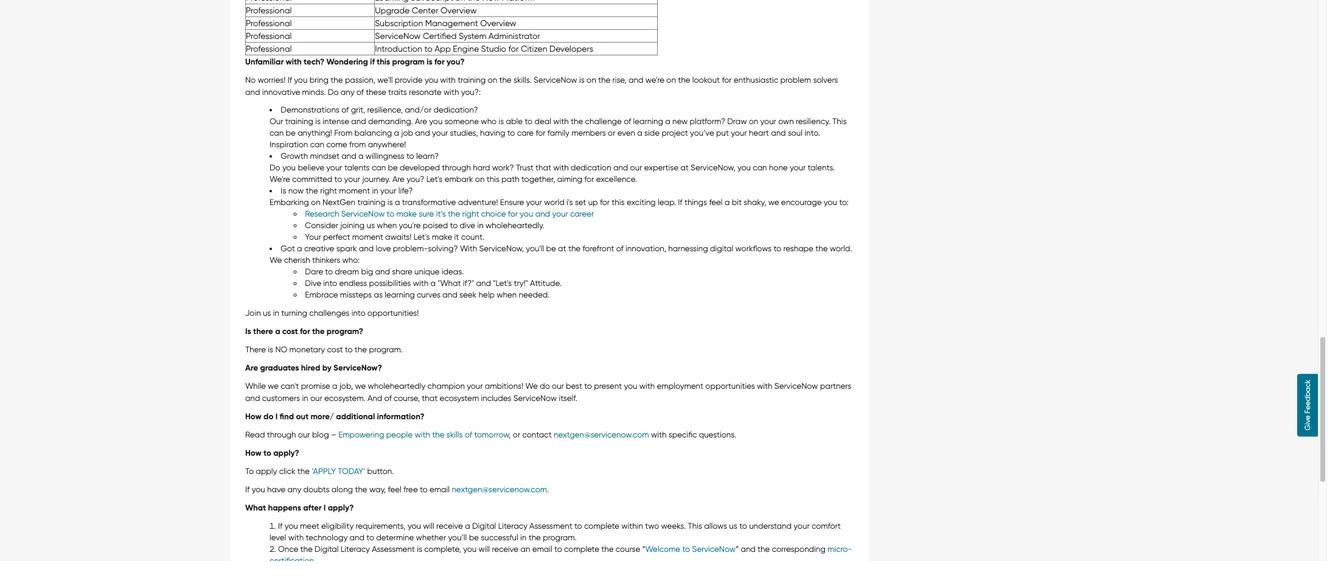 Task type: locate. For each thing, give the bounding box(es) containing it.
"
[[642, 544, 645, 554]]

us right join
[[263, 309, 271, 318]]

the right "click"
[[297, 467, 310, 476]]

after
[[303, 503, 322, 513]]

0 horizontal spatial digital
[[315, 544, 339, 554]]

understand
[[749, 521, 792, 530]]

1 vertical spatial are
[[392, 175, 405, 184]]

and down world
[[535, 209, 550, 218]]

email for to
[[430, 485, 450, 494]]

management
[[425, 18, 478, 28]]

is left "there"
[[245, 326, 251, 337]]

a right "there"
[[275, 326, 280, 337]]

1 horizontal spatial do
[[540, 382, 550, 391]]

1 horizontal spatial at
[[681, 163, 689, 172]]

of
[[356, 87, 364, 96], [342, 105, 349, 114], [624, 117, 631, 126], [616, 244, 624, 253], [384, 394, 392, 403], [465, 430, 472, 440]]

bring
[[310, 75, 329, 84]]

digital inside if you meet eligibility requirements, you will receive a digital literacy assessment to complete within two weeks. this allows us to understand your comfort level with technology and to determine whether you'll be successful in the program.
[[472, 521, 496, 530]]

1 horizontal spatial you?
[[447, 56, 465, 67]]

1 horizontal spatial assessment
[[530, 521, 572, 530]]

this right if
[[377, 56, 390, 67]]

have
[[267, 485, 286, 494]]

0 vertical spatial make
[[397, 209, 417, 218]]

0 vertical spatial this
[[833, 117, 847, 126]]

2 vertical spatial training
[[357, 198, 386, 207]]

challenge
[[585, 117, 622, 126]]

complete for the
[[564, 544, 599, 554]]

1 horizontal spatial that
[[536, 163, 551, 172]]

program.
[[369, 345, 403, 354], [543, 533, 577, 542]]

us right allows
[[729, 521, 737, 530]]

email
[[430, 485, 450, 494], [532, 544, 552, 554]]

0 horizontal spatial make
[[397, 209, 417, 218]]

"what
[[438, 279, 461, 288]]

the left lookout
[[678, 75, 690, 84]]

developers
[[550, 44, 593, 53]]

excellence.
[[596, 175, 637, 184]]

your left "studies,"
[[432, 128, 448, 137]]

two
[[645, 521, 659, 530]]

do up we're
[[270, 163, 280, 172]]

intense
[[323, 117, 349, 126]]

demanding.
[[368, 117, 413, 126]]

0 horizontal spatial us
[[263, 309, 271, 318]]

make down the poised
[[432, 232, 452, 242]]

you right present
[[624, 382, 637, 391]]

that down champion
[[422, 394, 438, 403]]

turning
[[281, 309, 307, 318]]

1 horizontal spatial learning
[[633, 117, 663, 126]]

best
[[566, 382, 582, 391]]

1 vertical spatial through
[[267, 430, 296, 440]]

care
[[517, 128, 534, 137]]

trust
[[516, 163, 534, 172]]

1 horizontal spatial apply?
[[328, 503, 354, 513]]

do down bring
[[328, 87, 339, 96]]

do left find
[[264, 412, 273, 422]]

deal
[[535, 117, 551, 126]]

complete inside if you meet eligibility requirements, you will receive a digital literacy assessment to complete within two weeks. this allows us to understand your comfort level with technology and to determine whether you'll be successful in the program.
[[584, 521, 619, 530]]

with left employment
[[639, 382, 655, 391]]

digital
[[710, 244, 733, 253]]

challenges
[[309, 309, 350, 318]]

tomorrow
[[474, 430, 509, 440]]

0 horizontal spatial apply?
[[273, 448, 299, 458]]

you? down developed
[[407, 175, 424, 184]]

it
[[454, 232, 459, 242]]

free
[[404, 485, 418, 494]]

do inside 'no worries! if you bring the passion, we'll provide you with training on the skills. servicenow is on the rise, and we're on the lookout for enthusiastic problem solvers and innovative minds. do any of these traits resonate with you?:'
[[328, 87, 339, 96]]

be up inspiration
[[286, 128, 296, 137]]

expertise
[[644, 163, 679, 172]]

and right 'rise,'
[[629, 75, 644, 84]]

anywhere!
[[368, 140, 406, 149]]

and up possibilities
[[375, 267, 390, 276]]

on right we're
[[667, 75, 676, 84]]

0 vertical spatial learning
[[633, 117, 663, 126]]

do
[[540, 382, 550, 391], [264, 412, 273, 422]]

to
[[424, 44, 433, 53], [525, 117, 533, 126], [507, 128, 515, 137], [406, 151, 414, 160], [334, 175, 342, 184], [387, 209, 394, 218], [450, 221, 458, 230], [774, 244, 781, 253], [325, 267, 333, 276], [345, 345, 353, 354], [584, 382, 592, 391], [264, 448, 271, 458], [420, 485, 428, 494], [574, 521, 582, 530], [739, 521, 747, 530], [367, 533, 374, 542], [554, 544, 562, 554], [682, 544, 690, 554]]

0 vertical spatial will
[[423, 521, 434, 530]]

of right forefront
[[616, 244, 624, 253]]

our up 'excellence.'
[[630, 163, 642, 172]]

in down promise
[[302, 394, 308, 403]]

your
[[760, 117, 776, 126], [432, 128, 448, 137], [731, 128, 747, 137], [326, 163, 342, 172], [790, 163, 806, 172], [344, 175, 360, 184], [380, 186, 396, 195], [526, 198, 542, 207], [552, 209, 568, 218], [467, 382, 483, 391], [794, 521, 810, 530]]

cost
[[282, 326, 298, 337], [327, 345, 343, 354]]

0 vertical spatial complete
[[584, 521, 619, 530]]

0 vertical spatial that
[[536, 163, 551, 172]]

0 horizontal spatial cost
[[282, 326, 298, 337]]

specific
[[669, 430, 697, 440]]

0 horizontal spatial are
[[245, 363, 258, 373]]

embark
[[445, 175, 473, 184]]

with up aiming
[[553, 163, 569, 172]]

be inside if you meet eligibility requirements, you will receive a digital literacy assessment to complete within two weeks. this allows us to understand your comfort level with technology and to determine whether you'll be successful in the program.
[[469, 533, 479, 542]]

we inside while we can't promise a job, we wholeheartedly champion your ambitions! we do our best to present you with employment opportunities with servicenow partners and customers in our ecosystem. and of course, that ecosystem includes servicenow itself.
[[526, 382, 538, 391]]

we up customers at the left bottom
[[268, 382, 279, 391]]

apply? up eligibility
[[328, 503, 354, 513]]

servicenow,
[[691, 163, 736, 172], [479, 244, 524, 253]]

can
[[270, 128, 284, 137], [310, 140, 324, 149], [372, 163, 386, 172], [753, 163, 767, 172]]

read through our blog – empowering people with the skills of tomorrow , or contact nextgen@servicenow.com with specific questions.
[[245, 430, 741, 440]]

0 vertical spatial into
[[323, 279, 337, 288]]

0 horizontal spatial receive
[[436, 521, 463, 530]]

1 vertical spatial into
[[352, 309, 365, 318]]

1 horizontal spatial any
[[341, 87, 354, 96]]

you left hone
[[738, 163, 751, 172]]

1 horizontal spatial receive
[[492, 544, 519, 554]]

1 horizontal spatial into
[[352, 309, 365, 318]]

there is no monetary cost to the program.
[[245, 345, 407, 354]]

is
[[427, 56, 432, 67], [579, 75, 585, 84], [315, 117, 321, 126], [499, 117, 504, 126], [388, 198, 393, 207], [268, 345, 273, 354], [417, 544, 422, 554]]

0 horizontal spatial any
[[288, 485, 301, 494]]

no worries! if you bring the passion, we'll provide you with training on the skills. servicenow is on the rise, and we're on the lookout for enthusiastic problem solvers and innovative minds. do any of these traits resonate with you?:
[[245, 75, 838, 96]]

2 horizontal spatial are
[[415, 117, 427, 126]]

1 horizontal spatial we
[[526, 382, 538, 391]]

join
[[245, 309, 261, 318]]

0 vertical spatial how
[[245, 412, 262, 422]]

apply? up "click"
[[273, 448, 299, 458]]

to inside while we can't promise a job, we wholeheartedly champion your ambitions! we do our best to present you with employment opportunities with servicenow partners and customers in our ecosystem. and of course, that ecosystem includes servicenow itself.
[[584, 382, 592, 391]]

this inside if you meet eligibility requirements, you will receive a digital literacy assessment to complete within two weeks. this allows us to understand your comfort level with technology and to determine whether you'll be successful in the program.
[[688, 521, 702, 530]]

into.
[[805, 128, 820, 137]]

0 vertical spatial is
[[281, 186, 286, 195]]

1 vertical spatial feel
[[388, 485, 401, 494]]

empowering
[[338, 430, 384, 440]]

1 horizontal spatial feel
[[709, 198, 723, 207]]

this right resiliency.
[[833, 117, 847, 126]]

a inside while we can't promise a job, we wholeheartedly champion your ambitions! we do our best to present you with employment opportunities with servicenow partners and customers in our ecosystem. and of course, that ecosystem includes servicenow itself.
[[332, 382, 337, 391]]

button.
[[367, 467, 394, 476]]

learning
[[633, 117, 663, 126], [385, 290, 415, 299]]

0 vertical spatial assessment
[[530, 521, 572, 530]]

creative
[[304, 244, 334, 253]]

0 horizontal spatial that
[[422, 394, 438, 403]]

0 horizontal spatial program.
[[369, 345, 403, 354]]

if?"
[[463, 279, 474, 288]]

join us in turning challenges into opportunities!
[[245, 309, 423, 318]]

2 vertical spatial this
[[612, 198, 625, 207]]

if right leap.
[[678, 198, 683, 207]]

1 horizontal spatial servicenow,
[[691, 163, 736, 172]]

is down journey.
[[388, 198, 393, 207]]

customers
[[262, 394, 300, 403]]

1 vertical spatial do
[[270, 163, 280, 172]]

you up level
[[285, 521, 298, 530]]

1 professional from the top
[[246, 5, 292, 15]]

2 vertical spatial are
[[245, 363, 258, 373]]

i
[[275, 412, 278, 422], [324, 503, 326, 513]]

professional for subscription management overview
[[246, 18, 292, 28]]

a down from
[[358, 151, 364, 160]]

this left allows
[[688, 521, 702, 530]]

dare
[[305, 267, 323, 276]]

overview for upgrade center overview
[[441, 5, 477, 15]]

will inside if you meet eligibility requirements, you will receive a digital literacy assessment to complete within two weeks. this allows us to understand your comfort level with technology and to determine whether you'll be successful in the program.
[[423, 521, 434, 530]]

0 vertical spatial when
[[377, 221, 397, 230]]

growth
[[281, 151, 308, 160]]

0 horizontal spatial overview
[[441, 5, 477, 15]]

are down and/or
[[415, 117, 427, 126]]

1 horizontal spatial will
[[479, 544, 490, 554]]

to up it
[[450, 221, 458, 230]]

0 horizontal spatial is
[[245, 326, 251, 337]]

1 vertical spatial literacy
[[341, 544, 370, 554]]

2 vertical spatial us
[[729, 521, 737, 530]]

with down unique
[[413, 279, 429, 288]]

overview up management
[[441, 5, 477, 15]]

set
[[575, 198, 586, 207]]

2 how from the top
[[245, 448, 262, 458]]

any down passion,
[[341, 87, 354, 96]]

the down "committed"
[[306, 186, 318, 195]]

a left side
[[637, 128, 643, 137]]

the
[[331, 75, 343, 84], [499, 75, 512, 84], [598, 75, 610, 84], [678, 75, 690, 84], [571, 117, 583, 126], [306, 186, 318, 195], [448, 209, 460, 218], [568, 244, 581, 253], [816, 244, 828, 253], [312, 326, 325, 337], [355, 345, 367, 354], [432, 430, 445, 440], [297, 467, 310, 476], [355, 485, 367, 494], [529, 533, 541, 542], [300, 544, 313, 554], [601, 544, 614, 554], [758, 544, 770, 554]]

literacy
[[498, 521, 527, 530], [341, 544, 370, 554]]

1 horizontal spatial i
[[324, 503, 326, 513]]

1 vertical spatial assessment
[[372, 544, 415, 554]]

resonate
[[409, 87, 442, 96]]

0 horizontal spatial you?
[[407, 175, 424, 184]]

1 vertical spatial learning
[[385, 290, 415, 299]]

0 horizontal spatial this
[[377, 56, 390, 67]]

perfect
[[323, 232, 350, 242]]

digital up 'successful' at the left of the page
[[472, 521, 496, 530]]

any right have at the left bottom of page
[[288, 485, 301, 494]]

you up minds.
[[294, 75, 308, 84]]

to:
[[839, 198, 849, 207]]

to apply click the 'apply today' button.
[[245, 467, 400, 476]]

things
[[685, 198, 707, 207]]

how for how do i find out more/ additional information?
[[245, 412, 262, 422]]

4 professional from the top
[[246, 44, 292, 53]]

in down journey.
[[372, 186, 378, 195]]

program?
[[327, 326, 363, 337]]

we down got
[[270, 256, 282, 265]]

how to apply?
[[245, 448, 299, 458]]

dream
[[335, 267, 359, 276]]

that up together,
[[536, 163, 551, 172]]

1 horizontal spatial digital
[[472, 521, 496, 530]]

moment up nextgen
[[339, 186, 370, 195]]

right
[[320, 186, 337, 195], [462, 209, 479, 218]]

0 vertical spatial through
[[442, 163, 471, 172]]

1 horizontal spatial us
[[367, 221, 375, 230]]

feel
[[709, 198, 723, 207], [388, 485, 401, 494]]

we inside the demonstrations of grit, resilience, and/or dedication? our training is intense and demanding. are you someone who is able to deal with the challenge of learning a new platform? draw on your own resiliency. this can be anything! from balancing a job and your studies, having to care for family members or even a side project you've put your heart and soul into. inspiration can come from anywhere! growth mindset and a willingness to learn? do you believe your talents can be developed through hard work? trust that with dedication and our expertise at servicenow, you can hone your talents. we're committed to your journey. are you? let's embark on this path together, aiming for excellence. is now the right moment in your life? embarking on nextgen training is a transformative adventure! ensure your world i's set up for this exciting leap. if things feel a bit shaky, we encourage you to: research servicenow to make sure it's the right choice for you and your career consider joining us when you're poised to dive in wholeheartedly. your perfect moment awaits! let's make it count. got a creative spark and love problem-solving? with servicenow, you'll be at the forefront of innovation, harnessing digital workflows to reshape the world. we cherish thinkers who: dare to dream big and share unique ideas. dive into endless possibilities with a "what if?" and "let's try!" attitude. embrace missteps as learning curves and seek help when needed.
[[270, 256, 282, 265]]

you're
[[399, 221, 421, 230]]

assessment inside if you meet eligibility requirements, you will receive a digital literacy assessment to complete within two weeks. this allows us to understand your comfort level with technology and to determine whether you'll be successful in the program.
[[530, 521, 572, 530]]

people
[[386, 430, 413, 440]]

this down work?
[[487, 175, 500, 184]]

i's
[[567, 198, 573, 207]]

needed.
[[519, 290, 550, 299]]

0 horizontal spatial through
[[267, 430, 296, 440]]

if inside the demonstrations of grit, resilience, and/or dedication? our training is intense and demanding. are you someone who is able to deal with the challenge of learning a new platform? draw on your own resiliency. this can be anything! from balancing a job and your studies, having to care for family members or even a side project you've put your heart and soul into. inspiration can come from anywhere! growth mindset and a willingness to learn? do you believe your talents can be developed through hard work? trust that with dedication and our expertise at servicenow, you can hone your talents. we're committed to your journey. are you? let's embark on this path together, aiming for excellence. is now the right moment in your life? embarking on nextgen training is a transformative adventure! ensure your world i's set up for this exciting leap. if things feel a bit shaky, we encourage you to: research servicenow to make sure it's the right choice for you and your career consider joining us when you're poised to dive in wholeheartedly. your perfect moment awaits! let's make it count. got a creative spark and love problem-solving? with servicenow, you'll be at the forefront of innovation, harnessing digital workflows to reshape the world. we cherish thinkers who: dare to dream big and share unique ideas. dive into endless possibilities with a "what if?" and "let's try!" attitude. embrace missteps as learning curves and seek help when needed.
[[678, 198, 683, 207]]

servicenow left partners
[[775, 382, 818, 391]]

you down growth
[[282, 163, 296, 172]]

do inside the demonstrations of grit, resilience, and/or dedication? our training is intense and demanding. are you someone who is able to deal with the challenge of learning a new platform? draw on your own resiliency. this can be anything! from balancing a job and your studies, having to care for family members or even a side project you've put your heart and soul into. inspiration can come from anywhere! growth mindset and a willingness to learn? do you believe your talents can be developed through hard work? trust that with dedication and our expertise at servicenow, you can hone your talents. we're committed to your journey. are you? let's embark on this path together, aiming for excellence. is now the right moment in your life? embarking on nextgen training is a transformative adventure! ensure your world i's set up for this exciting leap. if things feel a bit shaky, we encourage you to: research servicenow to make sure it's the right choice for you and your career consider joining us when you're poised to dive in wholeheartedly. your perfect moment awaits! let's make it count. got a creative spark and love problem-solving? with servicenow, you'll be at the forefront of innovation, harnessing digital workflows to reshape the world. we cherish thinkers who: dare to dream big and share unique ideas. dive into endless possibilities with a "what if?" and "let's try!" attitude. embrace missteps as learning curves and seek help when needed.
[[270, 163, 280, 172]]

1 horizontal spatial do
[[328, 87, 339, 96]]

1 vertical spatial how
[[245, 448, 262, 458]]

program. up once the digital literacy assessment is complete, you will receive an email to complete the course " welcome to servicenow " and the corresponding
[[543, 533, 577, 542]]

with inside if you meet eligibility requirements, you will receive a digital literacy assessment to complete within two weeks. this allows us to understand your comfort level with technology and to determine whether you'll be successful in the program.
[[288, 533, 304, 542]]

receive inside if you meet eligibility requirements, you will receive a digital literacy assessment to complete within two weeks. this allows us to understand your comfort level with technology and to determine whether you'll be successful in the program.
[[436, 521, 463, 530]]

let's down developed
[[426, 175, 443, 184]]

thinkers
[[312, 256, 340, 265]]

own
[[778, 117, 794, 126]]

and left love
[[359, 244, 374, 253]]

are up the while
[[245, 363, 258, 373]]

comfort
[[812, 521, 841, 530]]

1 horizontal spatial email
[[532, 544, 552, 554]]

0 horizontal spatial we
[[268, 382, 279, 391]]

questions.
[[699, 430, 736, 440]]

if up innovative
[[288, 75, 292, 84]]

1 horizontal spatial or
[[608, 128, 615, 137]]

if you have any doubts along the way, feel free to email nextgen@servicenow.com.
[[245, 485, 549, 494]]

or inside the demonstrations of grit, resilience, and/or dedication? our training is intense and demanding. are you someone who is able to deal with the challenge of learning a new platform? draw on your own resiliency. this can be anything! from balancing a job and your studies, having to care for family members or even a side project you've put your heart and soul into. inspiration can come from anywhere! growth mindset and a willingness to learn? do you believe your talents can be developed through hard work? trust that with dedication and our expertise at servicenow, you can hone your talents. we're committed to your journey. are you? let's embark on this path together, aiming for excellence. is now the right moment in your life? embarking on nextgen training is a transformative adventure! ensure your world i's set up for this exciting leap. if things feel a bit shaky, we encourage you to: research servicenow to make sure it's the right choice for you and your career consider joining us when you're poised to dive in wholeheartedly. your perfect moment awaits! let's make it count. got a creative spark and love problem-solving? with servicenow, you'll be at the forefront of innovation, harnessing digital workflows to reshape the world. we cherish thinkers who: dare to dream big and share unique ideas. dive into endless possibilities with a "what if?" and "let's try!" attitude. embrace missteps as learning curves and seek help when needed.
[[608, 128, 615, 137]]

a up 'curves'
[[431, 279, 436, 288]]

any inside 'no worries! if you bring the passion, we'll provide you with training on the skills. servicenow is on the rise, and we're on the lookout for enthusiastic problem solvers and innovative minds. do any of these traits resonate with you?:'
[[341, 87, 354, 96]]

2 horizontal spatial us
[[729, 521, 737, 530]]

2 professional from the top
[[246, 18, 292, 28]]

members
[[572, 128, 606, 137]]

1 vertical spatial that
[[422, 394, 438, 403]]

now
[[288, 186, 304, 195]]

system
[[459, 31, 486, 40]]

1 horizontal spatial training
[[357, 198, 386, 207]]

to left reshape
[[774, 244, 781, 253]]

1 vertical spatial or
[[513, 430, 520, 440]]

1 vertical spatial let's
[[414, 232, 430, 242]]

1 horizontal spatial make
[[432, 232, 452, 242]]

how up read
[[245, 412, 262, 422]]

cost up by
[[327, 345, 343, 354]]

0 vertical spatial digital
[[472, 521, 496, 530]]

the left skills
[[432, 430, 445, 440]]

1 horizontal spatial this
[[487, 175, 500, 184]]

or down challenge
[[608, 128, 615, 137]]

program. inside if you meet eligibility requirements, you will receive a digital literacy assessment to complete within two weeks. this allows us to understand your comfort level with technology and to determine whether you'll be successful in the program.
[[543, 533, 577, 542]]

you down you'll
[[463, 544, 477, 554]]

of right skills
[[465, 430, 472, 440]]

1 vertical spatial program.
[[543, 533, 577, 542]]

information?
[[377, 412, 425, 422]]

0 horizontal spatial email
[[430, 485, 450, 494]]

subscription
[[375, 18, 423, 28]]

anything!
[[298, 128, 332, 137]]

training inside 'no worries! if you bring the passion, we'll provide you with training on the skills. servicenow is on the rise, and we're on the lookout for enthusiastic problem solvers and innovative minds. do any of these traits resonate with you?:'
[[458, 75, 486, 84]]

0 vertical spatial receive
[[436, 521, 463, 530]]

developed
[[400, 163, 440, 172]]

0 horizontal spatial assessment
[[372, 544, 415, 554]]

feel inside the demonstrations of grit, resilience, and/or dedication? our training is intense and demanding. are you someone who is able to deal with the challenge of learning a new platform? draw on your own resiliency. this can be anything! from balancing a job and your studies, having to care for family members or even a side project you've put your heart and soul into. inspiration can come from anywhere! growth mindset and a willingness to learn? do you believe your talents can be developed through hard work? trust that with dedication and our expertise at servicenow, you can hone your talents. we're committed to your journey. are you? let's embark on this path together, aiming for excellence. is now the right moment in your life? embarking on nextgen training is a transformative adventure! ensure your world i's set up for this exciting leap. if things feel a bit shaky, we encourage you to: research servicenow to make sure it's the right choice for you and your career consider joining us when you're poised to dive in wholeheartedly. your perfect moment awaits! let's make it count. got a creative spark and love problem-solving? with servicenow, you'll be at the forefront of innovation, harnessing digital workflows to reshape the world. we cherish thinkers who: dare to dream big and share unique ideas. dive into endless possibilities with a "what if?" and "let's try!" attitude. embrace missteps as learning curves and seek help when needed.
[[709, 198, 723, 207]]

0 horizontal spatial or
[[513, 430, 520, 440]]

willingness
[[366, 151, 404, 160]]

1 horizontal spatial right
[[462, 209, 479, 218]]

email right the "an"
[[532, 544, 552, 554]]

we right "job,"
[[355, 382, 366, 391]]

2 horizontal spatial we
[[768, 198, 779, 207]]

1 vertical spatial i
[[324, 503, 326, 513]]

1 horizontal spatial we
[[355, 382, 366, 391]]

3 professional from the top
[[246, 31, 292, 40]]

'apply
[[312, 467, 336, 476]]

got
[[281, 244, 295, 253]]

engine
[[453, 44, 479, 53]]

servicenow up introduction
[[375, 31, 421, 40]]

through down find
[[267, 430, 296, 440]]

a left "job,"
[[332, 382, 337, 391]]

0 vertical spatial us
[[367, 221, 375, 230]]

1 vertical spatial is
[[245, 326, 251, 337]]

is down whether
[[417, 544, 422, 554]]

in inside if you meet eligibility requirements, you will receive a digital literacy assessment to complete within two weeks. this allows us to understand your comfort level with technology and to determine whether you'll be successful in the program.
[[520, 533, 527, 542]]

your left world
[[526, 198, 542, 207]]

is down developers
[[579, 75, 585, 84]]

through up embark
[[442, 163, 471, 172]]

the left skills.
[[499, 75, 512, 84]]

email right free
[[430, 485, 450, 494]]

complete left within
[[584, 521, 619, 530]]

1 horizontal spatial is
[[281, 186, 286, 195]]

i right after
[[324, 503, 326, 513]]

you'll
[[448, 533, 467, 542]]

to up nextgen
[[334, 175, 342, 184]]

welcome
[[645, 544, 680, 554]]

1 horizontal spatial when
[[497, 290, 517, 299]]

a up you'll
[[465, 521, 470, 530]]

1 how from the top
[[245, 412, 262, 422]]

training down demonstrations
[[285, 117, 313, 126]]

0 horizontal spatial do
[[264, 412, 273, 422]]

you?:
[[461, 87, 481, 96]]

0 horizontal spatial servicenow,
[[479, 244, 524, 253]]

the inside if you meet eligibility requirements, you will receive a digital literacy assessment to complete within two weeks. this allows us to understand your comfort level with technology and to determine whether you'll be successful in the program.
[[529, 533, 541, 542]]

be down willingness
[[388, 163, 398, 172]]

your down draw
[[731, 128, 747, 137]]



Task type: describe. For each thing, give the bounding box(es) containing it.
your
[[305, 232, 321, 242]]

–
[[331, 430, 336, 440]]

solvers
[[813, 75, 838, 84]]

the right bring
[[331, 75, 343, 84]]

servicenow down allows
[[692, 544, 736, 554]]

1 horizontal spatial cost
[[327, 345, 343, 354]]

in left the turning at the bottom left of the page
[[273, 309, 279, 318]]

for down administrator
[[508, 44, 519, 53]]

weeks.
[[661, 521, 686, 530]]

servicenow inside the demonstrations of grit, resilience, and/or dedication? our training is intense and demanding. are you someone who is able to deal with the challenge of learning a new platform? draw on your own resiliency. this can be anything! from balancing a job and your studies, having to care for family members or even a side project you've put your heart and soul into. inspiration can come from anywhere! growth mindset and a willingness to learn? do you believe your talents can be developed through hard work? trust that with dedication and our expertise at servicenow, you can hone your talents. we're committed to your journey. are you? let's embark on this path together, aiming for excellence. is now the right moment in your life? embarking on nextgen training is a transformative adventure! ensure your world i's set up for this exciting leap. if things feel a bit shaky, we encourage you to: research servicenow to make sure it's the right choice for you and your career consider joining us when you're poised to dive in wholeheartedly. your perfect moment awaits! let's make it count. got a creative spark and love problem-solving? with servicenow, you'll be at the forefront of innovation, harnessing digital workflows to reshape the world. we cherish thinkers who: dare to dream big and share unique ideas. dive into endless possibilities with a "what if?" and "let's try!" attitude. embrace missteps as learning curves and seek help when needed.
[[341, 209, 385, 218]]

and down no on the top of the page
[[245, 87, 260, 96]]

you up whether
[[408, 521, 421, 530]]

to left app
[[424, 44, 433, 53]]

for right up
[[600, 198, 610, 207]]

allows
[[704, 521, 727, 530]]

lookout
[[692, 75, 720, 84]]

and inside while we can't promise a job, we wholeheartedly champion your ambitions! we do our best to present you with employment opportunities with servicenow partners and customers in our ecosystem. and of course, that ecosystem includes servicenow itself.
[[245, 394, 260, 403]]

us inside if you meet eligibility requirements, you will receive a digital literacy assessment to complete within two weeks. this allows us to understand your comfort level with technology and to determine whether you'll be successful in the program.
[[729, 521, 737, 530]]

into inside the demonstrations of grit, resilience, and/or dedication? our training is intense and demanding. are you someone who is able to deal with the challenge of learning a new platform? draw on your own resiliency. this can be anything! from balancing a job and your studies, having to care for family members or even a side project you've put your heart and soul into. inspiration can come from anywhere! growth mindset and a willingness to learn? do you believe your talents can be developed through hard work? trust that with dedication and our expertise at servicenow, you can hone your talents. we're committed to your journey. are you? let's embark on this path together, aiming for excellence. is now the right moment in your life? embarking on nextgen training is a transformative adventure! ensure your world i's set up for this exciting leap. if things feel a bit shaky, we encourage you to: research servicenow to make sure it's the right choice for you and your career consider joining us when you're poised to dive in wholeheartedly. your perfect moment awaits! let's make it count. got a creative spark and love problem-solving? with servicenow, you'll be at the forefront of innovation, harnessing digital workflows to reshape the world. we cherish thinkers who: dare to dream big and share unique ideas. dive into endless possibilities with a "what if?" and "let's try!" attitude. embrace missteps as learning curves and seek help when needed.
[[323, 279, 337, 288]]

email for an
[[532, 544, 552, 554]]

through inside the demonstrations of grit, resilience, and/or dedication? our training is intense and demanding. are you someone who is able to deal with the challenge of learning a new platform? draw on your own resiliency. this can be anything! from balancing a job and your studies, having to care for family members or even a side project you've put your heart and soul into. inspiration can come from anywhere! growth mindset and a willingness to learn? do you believe your talents can be developed through hard work? trust that with dedication and our expertise at servicenow, you can hone your talents. we're committed to your journey. are you? let's embark on this path together, aiming for excellence. is now the right moment in your life? embarking on nextgen training is a transformative adventure! ensure your world i's set up for this exciting leap. if things feel a bit shaky, we encourage you to: research servicenow to make sure it's the right choice for you and your career consider joining us when you're poised to dive in wholeheartedly. your perfect moment awaits! let's make it count. got a creative spark and love problem-solving? with servicenow, you'll be at the forefront of innovation, harnessing digital workflows to reshape the world. we cherish thinkers who: dare to dream big and share unique ideas. dive into endless possibilities with a "what if?" and "let's try!" attitude. embrace missteps as learning curves and seek help when needed.
[[442, 163, 471, 172]]

you left have at the left bottom of page
[[252, 485, 265, 494]]

literacy inside if you meet eligibility requirements, you will receive a digital literacy assessment to complete within two weeks. this allows us to understand your comfort level with technology and to determine whether you'll be successful in the program.
[[498, 521, 527, 530]]

our inside the demonstrations of grit, resilience, and/or dedication? our training is intense and demanding. are you someone who is able to deal with the challenge of learning a new platform? draw on your own resiliency. this can be anything! from balancing a job and your studies, having to care for family members or even a side project you've put your heart and soul into. inspiration can come from anywhere! growth mindset and a willingness to learn? do you believe your talents can be developed through hard work? trust that with dedication and our expertise at servicenow, you can hone your talents. we're committed to your journey. are you? let's embark on this path together, aiming for excellence. is now the right moment in your life? embarking on nextgen training is a transformative adventure! ensure your world i's set up for this exciting leap. if things feel a bit shaky, we encourage you to: research servicenow to make sure it's the right choice for you and your career consider joining us when you're poised to dive in wholeheartedly. your perfect moment awaits! let's make it count. got a creative spark and love problem-solving? with servicenow, you'll be at the forefront of innovation, harnessing digital workflows to reshape the world. we cherish thinkers who: dare to dream big and share unique ideas. dive into endless possibilities with a "what if?" and "let's try!" attitude. embrace missteps as learning curves and seek help when needed.
[[630, 163, 642, 172]]

and inside if you meet eligibility requirements, you will receive a digital literacy assessment to complete within two weeks. this allows us to understand your comfort level with technology and to determine whether you'll be successful in the program.
[[350, 533, 365, 542]]

to down if you meet eligibility requirements, you will receive a digital literacy assessment to complete within two weeks. this allows us to understand your comfort level with technology and to determine whether you'll be successful in the program.
[[554, 544, 562, 554]]

having
[[480, 128, 505, 137]]

with left the specific
[[651, 430, 667, 440]]

0 horizontal spatial training
[[285, 117, 313, 126]]

that inside the demonstrations of grit, resilience, and/or dedication? our training is intense and demanding. are you someone who is able to deal with the challenge of learning a new platform? draw on your own resiliency. this can be anything! from balancing a job and your studies, having to care for family members or even a side project you've put your heart and soul into. inspiration can come from anywhere! growth mindset and a willingness to learn? do you believe your talents can be developed through hard work? trust that with dedication and our expertise at servicenow, you can hone your talents. we're committed to your journey. are you? let's embark on this path together, aiming for excellence. is now the right moment in your life? embarking on nextgen training is a transformative adventure! ensure your world i's set up for this exciting leap. if things feel a bit shaky, we encourage you to: research servicenow to make sure it's the right choice for you and your career consider joining us when you're poised to dive in wholeheartedly. your perfect moment awaits! let's make it count. got a creative spark and love problem-solving? with servicenow, you'll be at the forefront of innovation, harnessing digital workflows to reshape the world. we cherish thinkers who: dare to dream big and share unique ideas. dive into endless possibilities with a "what if?" and "let's try!" attitude. embrace missteps as learning curves and seek help when needed.
[[536, 163, 551, 172]]

embarking
[[270, 198, 309, 207]]

if inside 'no worries! if you bring the passion, we'll provide you with training on the skills. servicenow is on the rise, and we're on the lookout for enthusiastic problem solvers and innovative minds. do any of these traits resonate with you?:'
[[288, 75, 292, 84]]

traits
[[388, 87, 407, 96]]

corresponding
[[772, 544, 826, 554]]

a left 'bit'
[[725, 198, 730, 207]]

if
[[370, 56, 375, 67]]

a left job
[[394, 128, 399, 137]]

0 vertical spatial moment
[[339, 186, 370, 195]]

family
[[548, 128, 569, 137]]

if inside if you meet eligibility requirements, you will receive a digital literacy assessment to complete within two weeks. this allows us to understand your comfort level with technology and to determine whether you'll be successful in the program.
[[278, 521, 283, 530]]

harnessing
[[668, 244, 708, 253]]

and/or
[[405, 105, 432, 114]]

servicenow inside 'no worries! if you bring the passion, we'll provide you with training on the skills. servicenow is on the rise, and we're on the lookout for enthusiastic problem solvers and innovative minds. do any of these traits resonate with you?:'
[[534, 75, 577, 84]]

the right it's
[[448, 209, 460, 218]]

0 vertical spatial are
[[415, 117, 427, 126]]

you? inside the demonstrations of grit, resilience, and/or dedication? our training is intense and demanding. are you someone who is able to deal with the challenge of learning a new platform? draw on your own resiliency. this can be anything! from balancing a job and your studies, having to care for family members or even a side project you've put your heart and soul into. inspiration can come from anywhere! growth mindset and a willingness to learn? do you believe your talents can be developed through hard work? trust that with dedication and our expertise at servicenow, you can hone your talents. we're committed to your journey. are you? let's embark on this path together, aiming for excellence. is now the right moment in your life? embarking on nextgen training is a transformative adventure! ensure your world i's set up for this exciting leap. if things feel a bit shaky, we encourage you to: research servicenow to make sure it's the right choice for you and your career consider joining us when you're poised to dive in wholeheartedly. your perfect moment awaits! let's make it count. got a creative spark and love problem-solving? with servicenow, you'll be at the forefront of innovation, harnessing digital workflows to reshape the world. we cherish thinkers who: dare to dream big and share unique ideas. dive into endless possibilities with a "what if?" and "let's try!" attitude. embrace missteps as learning curves and seek help when needed.
[[407, 175, 424, 184]]

your down journey.
[[380, 186, 396, 195]]

you've
[[690, 128, 714, 137]]

on down hard
[[475, 175, 485, 184]]

nextgen@servicenow.com. link
[[452, 485, 549, 494]]

you left to:
[[824, 198, 837, 207]]

more/
[[311, 412, 334, 422]]

can up journey.
[[372, 163, 386, 172]]

that inside while we can't promise a job, we wholeheartedly champion your ambitions! we do our best to present you with employment opportunities with servicenow partners and customers in our ecosystem. and of course, that ecosystem includes servicenow itself.
[[422, 394, 438, 403]]

the left course
[[601, 544, 614, 554]]

by
[[322, 363, 332, 373]]

demonstrations
[[281, 105, 340, 114]]

you up resonate
[[425, 75, 438, 84]]

we inside the demonstrations of grit, resilience, and/or dedication? our training is intense and demanding. are you someone who is able to deal with the challenge of learning a new platform? draw on your own resiliency. this can be anything! from balancing a job and your studies, having to care for family members or even a side project you've put your heart and soul into. inspiration can come from anywhere! growth mindset and a willingness to learn? do you believe your talents can be developed through hard work? trust that with dedication and our expertise at servicenow, you can hone your talents. we're committed to your journey. are you? let's embark on this path together, aiming for excellence. is now the right moment in your life? embarking on nextgen training is a transformative adventure! ensure your world i's set up for this exciting leap. if things feel a bit shaky, we encourage you to: research servicenow to make sure it's the right choice for you and your career consider joining us when you're poised to dive in wholeheartedly. your perfect moment awaits! let's make it count. got a creative spark and love problem-solving? with servicenow, you'll be at the forefront of innovation, harnessing digital workflows to reshape the world. we cherish thinkers who: dare to dream big and share unique ideas. dive into endless possibilities with a "what if?" and "let's try!" attitude. embrace missteps as learning curves and seek help when needed.
[[768, 198, 779, 207]]

1 vertical spatial any
[[288, 485, 301, 494]]

of up 'even'
[[624, 117, 631, 126]]

the left way, in the bottom left of the page
[[355, 485, 367, 494]]

for up monetary
[[300, 326, 310, 337]]

aiming
[[557, 175, 582, 184]]

problem
[[780, 75, 811, 84]]

is there a cost for the program?
[[245, 326, 365, 337]]

your inside if you meet eligibility requirements, you will receive a digital literacy assessment to complete within two weeks. this allows us to understand your comfort level with technology and to determine whether you'll be successful in the program.
[[794, 521, 810, 530]]

professional for introduction to app engine studio for citizen developers
[[246, 44, 292, 53]]

draw
[[727, 117, 747, 126]]

can down anything!
[[310, 140, 324, 149]]

to down requirements, at the bottom left of page
[[367, 533, 374, 542]]

and up the help
[[476, 279, 491, 288]]

to up developed
[[406, 151, 414, 160]]

of inside while we can't promise a job, we wholeheartedly champion your ambitions! we do our best to present you with employment opportunities with servicenow partners and customers in our ecosystem. and of course, that ecosystem includes servicenow itself.
[[384, 394, 392, 403]]

wondering
[[326, 56, 368, 67]]

on up research
[[311, 198, 320, 207]]

today'
[[338, 467, 365, 476]]

talents
[[344, 163, 370, 172]]

1 vertical spatial servicenow,
[[479, 244, 524, 253]]

you'll
[[526, 244, 544, 253]]

is inside 'no worries! if you bring the passion, we'll provide you with training on the skills. servicenow is on the rise, and we're on the lookout for enthusiastic problem solvers and innovative minds. do any of these traits resonate with you?:'
[[579, 75, 585, 84]]

nextgen@servicenow.com
[[554, 430, 649, 440]]

to down program?
[[345, 345, 353, 354]]

in right dive
[[477, 221, 484, 230]]

the left the 'world.'
[[816, 244, 828, 253]]

your down world
[[552, 209, 568, 218]]

for down dedication
[[584, 175, 594, 184]]

complete,
[[424, 544, 461, 554]]

unique
[[414, 267, 440, 276]]

eligibility
[[321, 521, 354, 530]]

resilience,
[[367, 105, 403, 114]]

do inside while we can't promise a job, we wholeheartedly champion your ambitions! we do our best to present you with employment opportunities with servicenow partners and customers in our ecosystem. and of course, that ecosystem includes servicenow itself.
[[540, 382, 550, 391]]

our
[[270, 117, 283, 126]]

your up heart
[[760, 117, 776, 126]]

nextgen@servicenow.com.
[[452, 485, 549, 494]]

happens
[[268, 503, 301, 513]]

within
[[621, 521, 643, 530]]

seek
[[460, 290, 477, 299]]

is right program
[[427, 56, 432, 67]]

and right job
[[415, 128, 430, 137]]

for down deal
[[536, 128, 546, 137]]

1 vertical spatial will
[[479, 544, 490, 554]]

0 vertical spatial apply?
[[273, 448, 299, 458]]

1 vertical spatial apply?
[[328, 503, 354, 513]]

with up family
[[553, 117, 569, 126]]

0 vertical spatial cost
[[282, 326, 298, 337]]

for inside 'no worries! if you bring the passion, we'll provide you with training on the skills. servicenow is on the rise, and we're on the lookout for enthusiastic problem solvers and innovative minds. do any of these traits resonate with you?:'
[[722, 75, 732, 84]]

in inside while we can't promise a job, we wholeheartedly champion your ambitions! we do our best to present you with employment opportunities with servicenow partners and customers in our ecosystem. and of course, that ecosystem includes servicenow itself.
[[302, 394, 308, 403]]

the left forefront
[[568, 244, 581, 253]]

certified
[[423, 31, 457, 40]]

to up awaits!
[[387, 209, 394, 218]]

can't
[[281, 382, 299, 391]]

while
[[245, 382, 266, 391]]

solving? with
[[428, 244, 477, 253]]

"let's
[[493, 279, 512, 288]]

for down app
[[435, 56, 445, 67]]

to up apply
[[264, 448, 271, 458]]

0 vertical spatial let's
[[426, 175, 443, 184]]

grit,
[[351, 105, 365, 114]]

to right welcome
[[682, 544, 690, 554]]

0 horizontal spatial learning
[[385, 290, 415, 299]]

you inside while we can't promise a job, we wholeheartedly champion your ambitions! we do our best to present you with employment opportunities with servicenow partners and customers in our ecosystem. and of course, that ecosystem includes servicenow itself.
[[624, 382, 637, 391]]

'apply today' link
[[312, 467, 365, 476]]

heart
[[749, 128, 769, 137]]

your down mindset
[[326, 163, 342, 172]]

studies,
[[450, 128, 478, 137]]

complete for within
[[584, 521, 619, 530]]

skills.
[[514, 75, 532, 84]]

of inside 'no worries! if you bring the passion, we'll provide you with training on the skills. servicenow is on the rise, and we're on the lookout for enthusiastic problem solvers and innovative minds. do any of these traits resonate with you?:'
[[356, 87, 364, 96]]

and up talents at the left top
[[342, 151, 356, 160]]

no
[[275, 345, 287, 354]]

program
[[392, 56, 425, 67]]

1 vertical spatial do
[[264, 412, 273, 422]]

micro-
[[828, 544, 852, 554]]

work?
[[492, 163, 514, 172]]

1 vertical spatial digital
[[315, 544, 339, 554]]

we're
[[646, 75, 665, 84]]

you down and/or
[[429, 117, 443, 126]]

shaky,
[[744, 198, 766, 207]]

0 vertical spatial at
[[681, 163, 689, 172]]

opportunities
[[706, 382, 755, 391]]

professional for upgrade center overview
[[246, 5, 292, 15]]

and up 'excellence.'
[[613, 163, 628, 172]]

apply
[[256, 467, 277, 476]]

the up certification
[[300, 544, 313, 554]]

1 vertical spatial moment
[[352, 232, 383, 242]]

even
[[617, 128, 635, 137]]

while we can't promise a job, we wholeheartedly champion your ambitions! we do our best to present you with employment opportunities with servicenow partners and customers in our ecosystem. and of course, that ecosystem includes servicenow itself.
[[245, 382, 851, 403]]

your down talents at the left top
[[344, 175, 360, 184]]

with up dedication?
[[444, 87, 459, 96]]

with right people
[[415, 430, 430, 440]]

encourage
[[781, 198, 822, 207]]

to
[[245, 467, 254, 476]]

overview for subscription management overview
[[480, 18, 516, 28]]

includes
[[481, 394, 511, 403]]

0 horizontal spatial feel
[[388, 485, 401, 494]]

spark
[[336, 244, 357, 253]]

professional for servicenow certified system administrator
[[246, 31, 292, 40]]

wholeheartedly.
[[486, 221, 544, 230]]

certification
[[270, 556, 314, 561]]

demonstrations of grit, resilience, and/or dedication? our training is intense and demanding. are you someone who is able to deal with the challenge of learning a new platform? draw on your own resiliency. this can be anything! from balancing a job and your studies, having to care for family members or even a side project you've put your heart and soul into. inspiration can come from anywhere! growth mindset and a willingness to learn? do you believe your talents can be developed through hard work? trust that with dedication and our expertise at servicenow, you can hone your talents. we're committed to your journey. are you? let's embark on this path together, aiming for excellence. is now the right moment in your life? embarking on nextgen training is a transformative adventure! ensure your world i's set up for this exciting leap. if things feel a bit shaky, we encourage you to: research servicenow to make sure it's the right choice for you and your career consider joining us when you're poised to dive in wholeheartedly. your perfect moment awaits! let's make it count. got a creative spark and love problem-solving? with servicenow, you'll be at the forefront of innovation, harnessing digital workflows to reshape the world. we cherish thinkers who: dare to dream big and share unique ideas. dive into endless possibilities with a "what if?" and "let's try!" attitude. embrace missteps as learning curves and seek help when needed.
[[270, 105, 852, 299]]

enthusiastic
[[734, 75, 778, 84]]

1 vertical spatial this
[[487, 175, 500, 184]]

champion
[[428, 382, 465, 391]]

the up the there is no monetary cost to the program.
[[312, 326, 325, 337]]

us inside the demonstrations of grit, resilience, and/or dedication? our training is intense and demanding. are you someone who is able to deal with the challenge of learning a new platform? draw on your own resiliency. this can be anything! from balancing a job and your studies, having to care for family members or even a side project you've put your heart and soul into. inspiration can come from anywhere! growth mindset and a willingness to learn? do you believe your talents can be developed through hard work? trust that with dedication and our expertise at servicenow, you can hone your talents. we're committed to your journey. are you? let's embark on this path together, aiming for excellence. is now the right moment in your life? embarking on nextgen training is a transformative adventure! ensure your world i's set up for this exciting leap. if things feel a bit shaky, we encourage you to: research servicenow to make sure it's the right choice for you and your career consider joining us when you're poised to dive in wholeheartedly. your perfect moment awaits! let's make it count. got a creative spark and love problem-solving? with servicenow, you'll be at the forefront of innovation, harnessing digital workflows to reshape the world. we cherish thinkers who: dare to dream big and share unique ideas. dive into endless possibilities with a "what if?" and "let's try!" attitude. embrace missteps as learning curves and seek help when needed.
[[367, 221, 375, 230]]

0 vertical spatial program.
[[369, 345, 403, 354]]

our up itself.
[[552, 382, 564, 391]]

1 vertical spatial at
[[558, 244, 566, 253]]

0 horizontal spatial literacy
[[341, 544, 370, 554]]

is left 'no'
[[268, 345, 273, 354]]

research
[[305, 209, 339, 218]]

and down the "what
[[443, 290, 457, 299]]

our left blog
[[298, 430, 310, 440]]

can left hone
[[753, 163, 767, 172]]

is right who
[[499, 117, 504, 126]]

is inside the demonstrations of grit, resilience, and/or dedication? our training is intense and demanding. are you someone who is able to deal with the challenge of learning a new platform? draw on your own resiliency. this can be anything! from balancing a job and your studies, having to care for family members or even a side project you've put your heart and soul into. inspiration can come from anywhere! growth mindset and a willingness to learn? do you believe your talents can be developed through hard work? trust that with dedication and our expertise at servicenow, you can hone your talents. we're committed to your journey. are you? let's embark on this path together, aiming for excellence. is now the right moment in your life? embarking on nextgen training is a transformative adventure! ensure your world i's set up for this exciting leap. if things feel a bit shaky, we encourage you to: research servicenow to make sure it's the right choice for you and your career consider joining us when you're poised to dive in wholeheartedly. your perfect moment awaits! let's make it count. got a creative spark and love problem-solving? with servicenow, you'll be at the forefront of innovation, harnessing digital workflows to reshape the world. we cherish thinkers who: dare to dream big and share unique ideas. dive into endless possibilities with a "what if?" and "let's try!" attitude. embrace missteps as learning curves and seek help when needed.
[[281, 186, 286, 195]]

0 horizontal spatial i
[[275, 412, 278, 422]]

nextgen@servicenow.com link
[[554, 430, 649, 440]]

sure
[[419, 209, 434, 218]]

with left 'tech?'
[[286, 56, 302, 67]]

to down able
[[507, 128, 515, 137]]

is up anything!
[[315, 117, 321, 126]]

if down to on the left of the page
[[245, 485, 250, 494]]

2 horizontal spatial this
[[612, 198, 625, 207]]

of left grit,
[[342, 105, 349, 114]]

this inside the demonstrations of grit, resilience, and/or dedication? our training is intense and demanding. are you someone who is able to deal with the challenge of learning a new platform? draw on your own resiliency. this can be anything! from balancing a job and your studies, having to care for family members or even a side project you've put your heart and soul into. inspiration can come from anywhere! growth mindset and a willingness to learn? do you believe your talents can be developed through hard work? trust that with dedication and our expertise at servicenow, you can hone your talents. we're committed to your journey. are you? let's embark on this path together, aiming for excellence. is now the right moment in your life? embarking on nextgen training is a transformative adventure! ensure your world i's set up for this exciting leap. if things feel a bit shaky, we encourage you to: research servicenow to make sure it's the right choice for you and your career consider joining us when you're poised to dive in wholeheartedly. your perfect moment awaits! let's make it count. got a creative spark and love problem-solving? with servicenow, you'll be at the forefront of innovation, harnessing digital workflows to reshape the world. we cherish thinkers who: dare to dream big and share unique ideas. dive into endless possibilities with a "what if?" and "let's try!" attitude. embrace missteps as learning curves and seek help when needed.
[[833, 117, 847, 126]]

job
[[401, 128, 413, 137]]

partners
[[820, 382, 851, 391]]

your right hone
[[790, 163, 806, 172]]

the up servicenow?
[[355, 345, 367, 354]]

1 vertical spatial when
[[497, 290, 517, 299]]

you up wholeheartedly.
[[520, 209, 533, 218]]

how for how to apply?
[[245, 448, 262, 458]]

once the digital literacy assessment is complete, you will receive an email to complete the course " welcome to servicenow " and the corresponding
[[278, 544, 828, 554]]

our down promise
[[310, 394, 322, 403]]

a inside if you meet eligibility requirements, you will receive a digital literacy assessment to complete within two weeks. this allows us to understand your comfort level with technology and to determine whether you'll be successful in the program.
[[465, 521, 470, 530]]

1 vertical spatial us
[[263, 309, 271, 318]]

1 vertical spatial receive
[[492, 544, 519, 554]]

count.
[[461, 232, 484, 242]]

love
[[376, 244, 391, 253]]

be right "you'll"
[[546, 244, 556, 253]]

to up care
[[525, 117, 533, 126]]

1 horizontal spatial are
[[392, 175, 405, 184]]

problem-
[[393, 244, 428, 253]]

opportunities!
[[367, 309, 419, 318]]

,
[[509, 430, 511, 440]]

present
[[594, 382, 622, 391]]

learn?
[[416, 151, 439, 160]]

the down the understand
[[758, 544, 770, 554]]

0 vertical spatial right
[[320, 186, 337, 195]]

citizen
[[521, 44, 547, 53]]

and down own
[[771, 128, 786, 137]]

we're
[[270, 175, 290, 184]]

minds.
[[302, 87, 326, 96]]

for down 'ensure'
[[508, 209, 518, 218]]

your inside while we can't promise a job, we wholeheartedly champion your ambitions! we do our best to present you with employment opportunities with servicenow partners and customers in our ecosystem. and of course, that ecosystem includes servicenow itself.
[[467, 382, 483, 391]]



Task type: vqa. For each thing, say whether or not it's contained in the screenshot.
members
yes



